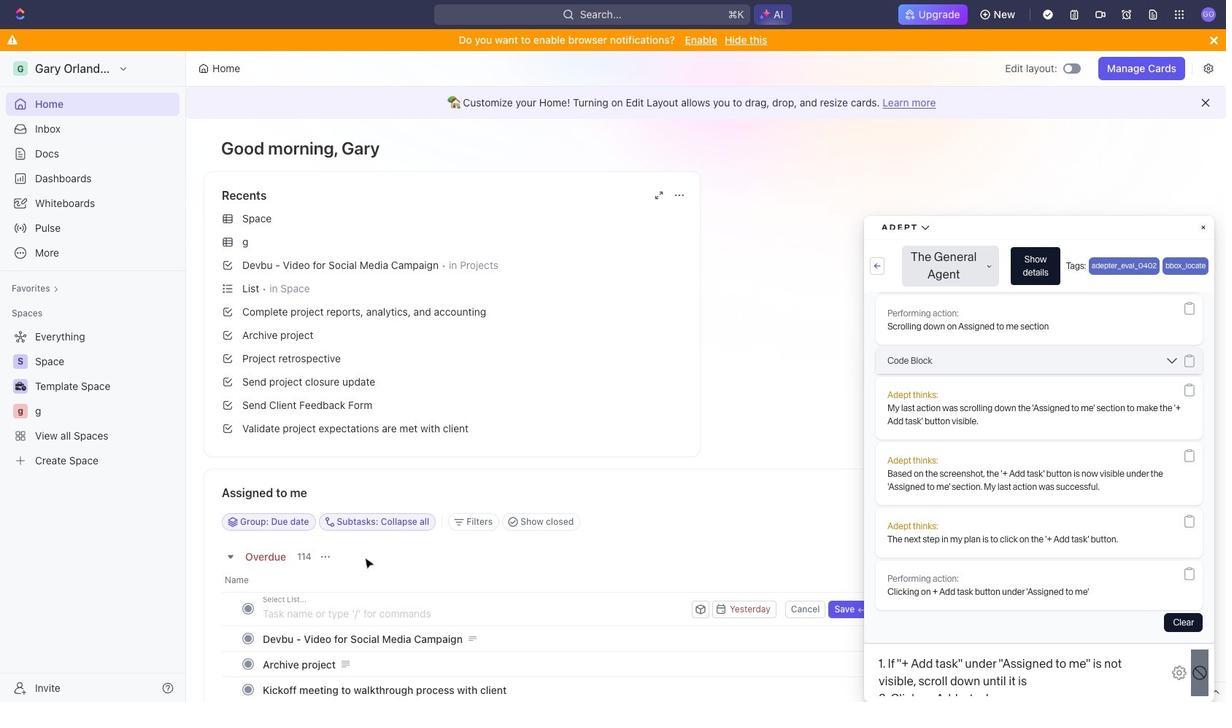 Task type: vqa. For each thing, say whether or not it's contained in the screenshot.
Vials image on the top
no



Task type: locate. For each thing, give the bounding box(es) containing it.
Task name or type '/' for commands text field
[[263, 602, 689, 625]]

space, , element
[[13, 355, 28, 369]]

tree
[[6, 325, 180, 473]]

alert
[[186, 87, 1226, 119]]



Task type: describe. For each thing, give the bounding box(es) containing it.
tree inside sidebar navigation
[[6, 325, 180, 473]]

g, , element
[[13, 404, 28, 419]]

sidebar navigation
[[0, 51, 189, 703]]

Search tasks... text field
[[987, 512, 1133, 533]]

business time image
[[15, 382, 26, 391]]

gary orlando's workspace, , element
[[13, 61, 28, 76]]



